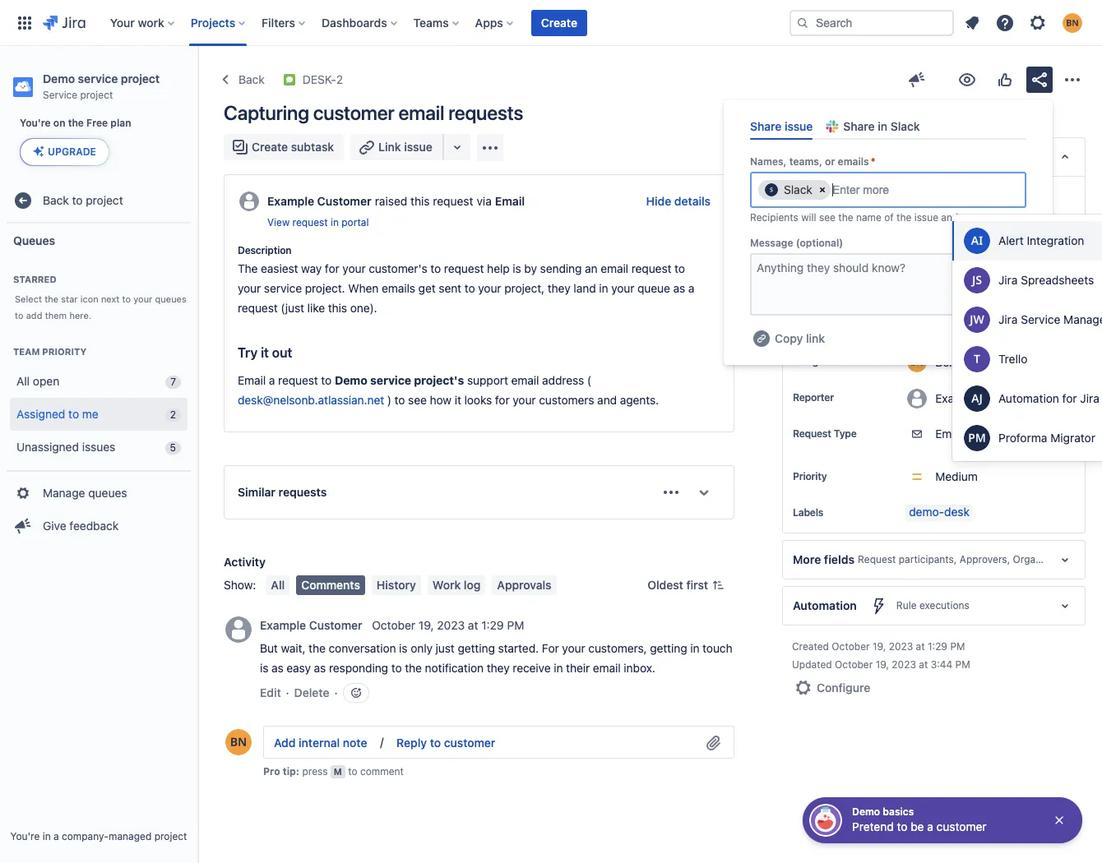 Task type: describe. For each thing, give the bounding box(es) containing it.
to right next
[[122, 294, 131, 304]]

show:
[[224, 578, 256, 592]]

0 vertical spatial email
[[495, 194, 525, 208]]

pm down recipients will see the name of the issue and your message
[[878, 245, 896, 259]]

0 horizontal spatial it
[[261, 346, 269, 360]]

copy
[[775, 332, 803, 346]]

be
[[911, 820, 924, 834]]

note
[[343, 737, 367, 751]]

create subtask button
[[224, 134, 344, 160]]

slack image
[[765, 184, 778, 197]]

to right )
[[395, 393, 405, 407]]

proforma
[[999, 431, 1048, 445]]

work log
[[433, 578, 481, 592]]

responding
[[329, 661, 388, 675]]

customer inside button
[[444, 737, 496, 751]]

0 vertical spatial requests
[[449, 101, 523, 124]]

a inside the easiest way for your customer's to request help is by sending an email request to your service project. when emails get sent to your project, they land in your queue as a request (just like this one).
[[689, 281, 695, 295]]

pretend
[[852, 820, 894, 834]]

message
[[750, 237, 794, 249]]

your up "alert integration" image
[[962, 212, 982, 224]]

1 vertical spatial customer
[[984, 391, 1036, 405]]

0 vertical spatial 1:29
[[482, 619, 504, 633]]

automation for automation
[[793, 599, 857, 613]]

create for create
[[541, 15, 578, 29]]

to up the desk@nelsonb.atlassian.net
[[321, 374, 332, 388]]

add
[[26, 310, 42, 321]]

them
[[45, 310, 67, 321]]

2 vertical spatial 19,
[[876, 659, 889, 671]]

assignee pin to top. only you can see pinned fields. image
[[839, 356, 852, 369]]

project's
[[414, 374, 464, 388]]

0 vertical spatial manage
[[1064, 313, 1103, 327]]

back to project
[[43, 193, 123, 207]]

manage inside button
[[43, 486, 85, 500]]

queues inside button
[[88, 486, 127, 500]]

trello image
[[964, 347, 991, 373]]

teams
[[414, 15, 449, 29]]

emailed request
[[936, 427, 1021, 441]]

request up queue
[[632, 262, 672, 276]]

an
[[585, 262, 598, 276]]

to inside time to first response within 8h
[[963, 194, 973, 208]]

add internal note
[[274, 737, 367, 751]]

service inside the easiest way for your customer's to request help is by sending an email request to your service project. when emails get sent to your project, they land in your queue as a request (just like this one).
[[264, 281, 302, 295]]

request type
[[793, 428, 857, 440]]

1 horizontal spatial and
[[942, 212, 959, 224]]

share image
[[1030, 70, 1050, 90]]

and inside email a request to demo service project's support email address ( desk@nelsonb.atlassian.net ) to see how it looks for your customers and agents.
[[598, 393, 617, 407]]

the left name
[[839, 212, 854, 224]]

profile image of ben nelson image
[[225, 730, 252, 756]]

project right managed
[[154, 831, 187, 843]]

similar requests
[[238, 485, 327, 499]]

try it out
[[238, 346, 292, 360]]

basics
[[883, 806, 914, 819]]

demo basics pretend to be a customer
[[852, 806, 987, 834]]

assigned to me
[[16, 407, 99, 421]]

desk
[[945, 505, 970, 519]]

request
[[793, 428, 832, 440]]

details
[[675, 194, 711, 208]]

2 horizontal spatial issue
[[915, 212, 939, 224]]

1 horizontal spatial this
[[411, 194, 430, 208]]

emails inside the easiest way for your customer's to request help is by sending an email request to your service project. when emails get sent to your project, they land in your queue as a request (just like this one).
[[382, 281, 416, 295]]

2 getting from the left
[[650, 642, 688, 656]]

more
[[793, 553, 821, 567]]

try
[[238, 346, 258, 360]]

0 horizontal spatial requests
[[279, 485, 327, 499]]

reporter pin to top. only you can see pinned fields. image
[[838, 392, 851, 405]]

share inside button
[[985, 332, 1017, 346]]

recipients
[[750, 212, 799, 224]]

share for share issue
[[750, 119, 782, 133]]

jira service manage
[[999, 313, 1103, 327]]

jira for jira service manage
[[999, 313, 1018, 327]]

plan
[[111, 117, 131, 129]]

address
[[542, 374, 584, 388]]

unassigned
[[16, 440, 79, 454]]

oct 23 01:29 pm
[[801, 245, 896, 259]]

request inside email a request to demo service project's support email address ( desk@nelsonb.atlassian.net ) to see how it looks for your customers and agents.
[[278, 374, 318, 388]]

2 vertical spatial customer
[[309, 619, 362, 633]]

notifications image
[[963, 13, 982, 33]]

team priority group
[[7, 329, 191, 471]]

customers
[[539, 393, 594, 407]]

banner containing your work
[[0, 0, 1103, 46]]

of
[[885, 212, 894, 224]]

0 horizontal spatial is
[[260, 661, 269, 675]]

the down only
[[405, 661, 422, 675]]

touch
[[703, 642, 733, 656]]

issue for share issue
[[785, 119, 813, 133]]

link web pages and more image
[[447, 137, 467, 157]]

0 vertical spatial slack
[[891, 119, 920, 133]]

subtask
[[291, 140, 334, 154]]

first inside time to first response within 8h
[[977, 194, 997, 208]]

2 horizontal spatial for
[[1063, 392, 1078, 406]]

in inside the easiest way for your customer's to request help is by sending an email request to your service project. when emails get sent to your project, they land in your queue as a request (just like this one).
[[599, 281, 608, 295]]

request left (just
[[238, 301, 278, 315]]

dashboards button
[[317, 9, 404, 36]]

comments
[[301, 578, 360, 592]]

0 vertical spatial 2023
[[437, 619, 465, 633]]

queues
[[13, 233, 55, 247]]

show image
[[691, 480, 717, 506]]

project down upgrade at the top left of page
[[86, 193, 123, 207]]

portal
[[342, 216, 369, 229]]

request up sent
[[444, 262, 484, 276]]

add app image
[[480, 138, 500, 158]]

0 horizontal spatial as
[[272, 661, 284, 675]]

all for all open
[[16, 374, 30, 388]]

your up when
[[343, 262, 366, 276]]

within inside time to resolution within 16h
[[933, 257, 965, 271]]

demo inside email a request to demo service project's support email address ( desk@nelsonb.atlassian.net ) to see how it looks for your customers and agents.
[[335, 374, 368, 388]]

jira spreadsheets
[[999, 273, 1095, 287]]

the right on
[[68, 117, 84, 129]]

view request in portal
[[267, 216, 369, 229]]

your inside "select the star icon next to your queues to add them here."
[[133, 294, 153, 304]]

demo-desk link
[[906, 505, 973, 522]]

search image
[[796, 16, 810, 29]]

work
[[138, 15, 164, 29]]

in inside tab list
[[878, 119, 888, 133]]

time for time to first response within 8h
[[934, 194, 960, 208]]

via
[[477, 194, 492, 208]]

time to first response within 8h
[[934, 194, 1050, 225]]

service request image
[[283, 73, 296, 86]]

to right sent
[[465, 281, 475, 295]]

capturing
[[224, 101, 309, 124]]

request right view
[[293, 216, 328, 229]]

queue
[[638, 281, 671, 295]]

service inside 'demo service project service project'
[[43, 89, 77, 101]]

automation element
[[782, 587, 1086, 626]]

request down automation for jira icon
[[981, 427, 1021, 441]]

desk-2 link
[[303, 70, 343, 90]]

on
[[53, 117, 65, 129]]

01:29 for 20
[[842, 199, 875, 213]]

in left 'touch'
[[691, 642, 700, 656]]

teams button
[[409, 9, 465, 36]]

(optional)
[[796, 237, 844, 249]]

history button
[[372, 576, 421, 596]]

project,
[[505, 281, 545, 295]]

1 vertical spatial service
[[1021, 313, 1061, 327]]

to inside demo basics pretend to be a customer
[[897, 820, 908, 834]]

created
[[792, 641, 829, 653]]

close image
[[1053, 815, 1066, 828]]

to up the get
[[431, 262, 441, 276]]

rule
[[897, 600, 917, 612]]

ben
[[936, 355, 956, 369]]

2 vertical spatial at
[[919, 659, 928, 671]]

actions image
[[1063, 70, 1083, 90]]

feedback
[[69, 519, 119, 533]]

desk@nelsonb.atlassian.net link
[[238, 393, 384, 407]]

recipients will see the name of the issue and your message
[[750, 212, 1027, 224]]

you're for you're on the free plan
[[20, 117, 51, 129]]

started.
[[498, 642, 539, 656]]

the right 'of'
[[897, 212, 912, 224]]

2 inside 'link'
[[336, 72, 343, 86]]

a inside email a request to demo service project's support email address ( desk@nelsonb.atlassian.net ) to see how it looks for your customers and agents.
[[269, 374, 275, 388]]

share for share in slack
[[844, 119, 875, 133]]

1 horizontal spatial is
[[399, 642, 408, 656]]

approvals button
[[492, 576, 557, 596]]

in left company-
[[43, 831, 51, 843]]

1 vertical spatial example
[[936, 391, 981, 405]]

in left portal
[[331, 216, 339, 229]]

but
[[260, 642, 278, 656]]

priority inside group
[[42, 346, 87, 357]]

more fields
[[793, 553, 855, 567]]

message
[[985, 212, 1027, 224]]

0 horizontal spatial example customer
[[260, 619, 362, 633]]

history
[[377, 578, 416, 592]]

project up free
[[80, 89, 113, 101]]

they inside but wait, the conversation is only just getting started. for your customers, getting in touch is as easy as responding to the notification they receive in their email inbox.
[[487, 661, 510, 675]]

team
[[13, 346, 40, 357]]

your down the
[[238, 281, 261, 295]]

the inside "select the star icon next to your queues to add them here."
[[45, 294, 59, 304]]

7
[[170, 376, 176, 388]]

1 vertical spatial 2023
[[889, 641, 914, 653]]

reply
[[397, 737, 427, 751]]

pm up 3:44
[[951, 641, 966, 653]]

oct for oct 23 01:29 pm
[[801, 245, 822, 259]]

to inside team priority group
[[68, 407, 79, 421]]

nelson
[[959, 355, 996, 369]]

pm left the copy link to comment image
[[507, 619, 524, 633]]

1 vertical spatial october
[[832, 641, 870, 653]]

email inside the easiest way for your customer's to request help is by sending an email request to your service project. when emails get sent to your project, they land in your queue as a request (just like this one).
[[601, 262, 629, 276]]

like
[[307, 301, 325, 315]]

the right wait,
[[309, 642, 326, 656]]

approvals
[[497, 578, 552, 592]]

email inside but wait, the conversation is only just getting started. for your customers, getting in touch is as easy as responding to the notification they receive in their email inbox.
[[593, 661, 621, 675]]

/
[[377, 736, 387, 750]]

demo for demo basics
[[852, 806, 881, 819]]

log
[[464, 578, 481, 592]]

0 horizontal spatial customer
[[313, 101, 395, 124]]

link issue button
[[351, 134, 444, 160]]

1 vertical spatial 19,
[[873, 641, 886, 653]]

a left company-
[[53, 831, 59, 843]]

01:29 for 23
[[842, 245, 875, 259]]

1 vertical spatial at
[[916, 641, 925, 653]]

back for back to project
[[43, 193, 69, 207]]

0 vertical spatial october
[[372, 619, 416, 633]]

tab list containing share issue
[[744, 113, 1033, 140]]

0 vertical spatial customer
[[317, 194, 372, 208]]

alert integration image
[[964, 228, 991, 254]]

0 vertical spatial example customer
[[936, 391, 1036, 405]]

select the star icon next to your queues to add them here.
[[15, 294, 187, 321]]

settings image
[[1029, 13, 1048, 33]]

proforma migrator image
[[964, 426, 991, 452]]

pro
[[263, 766, 280, 778]]

0 vertical spatial at
[[468, 619, 478, 633]]

2 vertical spatial october
[[835, 659, 873, 671]]

to right m
[[348, 766, 358, 778]]

pm right 3:44
[[956, 659, 971, 671]]



Task type: vqa. For each thing, say whether or not it's contained in the screenshot.
'You' corresponding to You don't have any filters
no



Task type: locate. For each thing, give the bounding box(es) containing it.
notification
[[425, 661, 484, 675]]

give feedback
[[43, 519, 119, 533]]

0 vertical spatial emails
[[838, 156, 869, 168]]

create inside button
[[541, 15, 578, 29]]

1 horizontal spatial demo
[[335, 374, 368, 388]]

your
[[962, 212, 982, 224], [343, 262, 366, 276], [238, 281, 261, 295], [478, 281, 502, 295], [612, 281, 635, 295], [133, 294, 153, 304], [513, 393, 536, 407], [562, 642, 586, 656]]

2 within from the top
[[933, 257, 965, 271]]

first up 8h at the right top of the page
[[977, 194, 997, 208]]

0 horizontal spatial service
[[78, 72, 118, 86]]

2023 up just
[[437, 619, 465, 633]]

share
[[750, 119, 782, 133], [844, 119, 875, 133], [985, 332, 1017, 346]]

at down log
[[468, 619, 478, 633]]

as right "easy"
[[314, 661, 326, 675]]

details element
[[782, 303, 1086, 342]]

see inside email a request to demo service project's support email address ( desk@nelsonb.atlassian.net ) to see how it looks for your customers and agents.
[[408, 393, 427, 407]]

1 vertical spatial back
[[43, 193, 69, 207]]

time up within 16h button
[[933, 240, 960, 254]]

automation up created
[[793, 599, 857, 613]]

your profile and settings image
[[1063, 13, 1083, 33]]

all inside team priority group
[[16, 374, 30, 388]]

vote options: no one has voted for this issue yet. image
[[996, 70, 1015, 90]]

1 vertical spatial jira
[[999, 313, 1018, 327]]

just
[[436, 642, 455, 656]]

time for time to resolution within 16h
[[933, 240, 960, 254]]

1 horizontal spatial it
[[455, 393, 461, 407]]

2 vertical spatial demo
[[852, 806, 881, 819]]

or
[[825, 156, 835, 168]]

oct for oct 20 01:29 pm
[[801, 199, 822, 213]]

your inside but wait, the conversation is only just getting started. for your customers, getting in touch is as easy as responding to the notification they receive in their email inbox.
[[562, 642, 586, 656]]

emails left *
[[838, 156, 869, 168]]

1 horizontal spatial first
[[977, 194, 997, 208]]

0 horizontal spatial slack
[[784, 183, 813, 197]]

proforma migrator
[[999, 431, 1096, 445]]

time inside time to first response within 8h
[[934, 194, 960, 208]]

project up plan
[[121, 72, 160, 86]]

example up view
[[267, 194, 314, 208]]

1 vertical spatial issue
[[404, 140, 433, 154]]

edit
[[260, 686, 281, 700]]

demo for demo service project
[[43, 72, 75, 86]]

1 horizontal spatial all
[[271, 578, 285, 592]]

jira image
[[43, 13, 85, 33], [43, 13, 85, 33]]

1 horizontal spatial share
[[844, 119, 875, 133]]

service
[[43, 89, 77, 101], [1021, 313, 1061, 327]]

demo inside 'demo service project service project'
[[43, 72, 75, 86]]

0 horizontal spatial create
[[252, 140, 288, 154]]

2 up capturing customer email requests
[[336, 72, 343, 86]]

oct 20 01:29 pm
[[801, 199, 896, 213]]

customer
[[317, 194, 372, 208], [984, 391, 1036, 405], [309, 619, 362, 633]]

1 vertical spatial create
[[252, 140, 288, 154]]

it inside email a request to demo service project's support email address ( desk@nelsonb.atlassian.net ) to see how it looks for your customers and agents.
[[455, 393, 461, 407]]

name
[[857, 212, 882, 224]]

2 inside team priority group
[[170, 409, 176, 421]]

within inside time to first response within 8h
[[934, 211, 965, 225]]

0 vertical spatial service
[[43, 89, 77, 101]]

a right "be"
[[928, 820, 934, 834]]

service up )
[[370, 374, 411, 388]]

is left by
[[513, 262, 521, 276]]

raised
[[375, 194, 408, 208]]

service down easiest at the top left of the page
[[264, 281, 302, 295]]

issue for link issue
[[404, 140, 433, 154]]

create inside "button"
[[252, 140, 288, 154]]

0 horizontal spatial service
[[43, 89, 77, 101]]

and left 8h at the right top of the page
[[942, 212, 959, 224]]

email up link issue
[[399, 101, 444, 124]]

watch options: you are not watching this issue, 0 people watching image
[[958, 70, 978, 90]]

1 vertical spatial all
[[271, 578, 285, 592]]

copy link to issue image
[[340, 72, 353, 86]]

8h
[[968, 211, 982, 225]]

1 vertical spatial this
[[328, 301, 347, 315]]

1 vertical spatial slack
[[784, 183, 813, 197]]

01:29 right 23
[[842, 245, 875, 259]]

see right will
[[819, 212, 836, 224]]

hide
[[646, 194, 672, 208]]

type
[[834, 428, 857, 440]]

to inside time to resolution within 16h
[[963, 240, 973, 254]]

it right try
[[261, 346, 269, 360]]

starred
[[13, 274, 57, 285]]

queues inside "select the star icon next to your queues to add them here."
[[155, 294, 187, 304]]

email right via
[[495, 194, 525, 208]]

link
[[806, 332, 825, 346]]

automation for jira image
[[964, 386, 991, 412]]

manage down spreadsheets
[[1064, 313, 1103, 327]]

clockicon image down recipients will see the name of the issue and your message
[[896, 239, 922, 266]]

your down the help
[[478, 281, 502, 295]]

time inside time to resolution within 16h
[[933, 240, 960, 254]]

this inside the easiest way for your customer's to request help is by sending an email request to your service project. when emails get sent to your project, they land in your queue as a request (just like this one).
[[328, 301, 347, 315]]

oldest
[[648, 578, 684, 592]]

time up within 8h button
[[934, 194, 960, 208]]

they inside the easiest way for your customer's to request help is by sending an email request to your service project. when emails get sent to your project, they land in your queue as a request (just like this one).
[[548, 281, 571, 295]]

appswitcher icon image
[[15, 13, 35, 33]]

1 horizontal spatial 2
[[336, 72, 343, 86]]

0 vertical spatial they
[[548, 281, 571, 295]]

0 horizontal spatial and
[[598, 393, 617, 407]]

customer inside demo basics pretend to be a customer
[[937, 820, 987, 834]]

agents.
[[620, 393, 659, 407]]

0 horizontal spatial emails
[[382, 281, 416, 295]]

jira up migrator
[[1081, 392, 1100, 406]]

2 vertical spatial issue
[[915, 212, 939, 224]]

help image
[[996, 13, 1015, 33]]

1 horizontal spatial service
[[1021, 313, 1061, 327]]

0 vertical spatial automation
[[999, 392, 1060, 406]]

clockicon image for oct 20 01:29 pm
[[896, 193, 922, 220]]

for inside the easiest way for your customer's to request help is by sending an email request to your service project. when emails get sent to your project, they land in your queue as a request (just like this one).
[[325, 262, 340, 276]]

1 vertical spatial automation
[[793, 599, 857, 613]]

to up within 16h button
[[963, 240, 973, 254]]

october up only
[[372, 619, 416, 633]]

jira spreadsheets image
[[964, 268, 991, 294]]

create for create subtask
[[252, 140, 288, 154]]

medium
[[936, 470, 978, 484]]

to up 8h at the right top of the page
[[963, 194, 973, 208]]

service inside email a request to demo service project's support email address ( desk@nelsonb.atlassian.net ) to see how it looks for your customers and agents.
[[370, 374, 411, 388]]

to down hide details button
[[675, 262, 685, 276]]

is
[[513, 262, 521, 276], [399, 642, 408, 656], [260, 661, 269, 675]]

to right responding
[[391, 661, 402, 675]]

0 horizontal spatial automation
[[793, 599, 857, 613]]

issue inside button
[[404, 140, 433, 154]]

2 up '5'
[[170, 409, 176, 421]]

queues up give feedback button
[[88, 486, 127, 500]]

priority
[[42, 346, 87, 357], [793, 471, 827, 483]]

give feedback image
[[908, 70, 927, 90]]

2023 down rule at the bottom of page
[[889, 641, 914, 653]]

1 horizontal spatial emails
[[838, 156, 869, 168]]

star
[[61, 294, 78, 304]]

0 vertical spatial clockicon image
[[896, 193, 922, 220]]

issue inside tab list
[[785, 119, 813, 133]]

back
[[239, 72, 265, 86], [43, 193, 69, 207]]

1 horizontal spatial requests
[[449, 101, 523, 124]]

slack left clear image
[[784, 183, 813, 197]]

0 horizontal spatial this
[[328, 301, 347, 315]]

as left "easy"
[[272, 661, 284, 675]]

response
[[1001, 194, 1050, 208]]

1 horizontal spatial priority
[[793, 471, 827, 483]]

internal
[[299, 737, 340, 751]]

2
[[336, 72, 343, 86], [170, 409, 176, 421]]

0 vertical spatial and
[[942, 212, 959, 224]]

*
[[871, 156, 876, 168]]

will
[[802, 212, 817, 224]]

clockicon image
[[896, 193, 922, 220], [896, 239, 922, 266]]

you're on the free plan
[[20, 117, 131, 129]]

0 horizontal spatial see
[[408, 393, 427, 407]]

to left "be"
[[897, 820, 908, 834]]

wait,
[[281, 642, 306, 656]]

service up on
[[43, 89, 77, 101]]

names,
[[750, 156, 787, 168]]

1 horizontal spatial queues
[[155, 294, 187, 304]]

group containing manage queues
[[7, 471, 191, 548]]

example customer up wait,
[[260, 619, 362, 633]]

2 vertical spatial 2023
[[892, 659, 917, 671]]

slack up slas element on the right of page
[[891, 119, 920, 133]]

example up wait,
[[260, 619, 306, 633]]

1 vertical spatial 1:29
[[928, 641, 948, 653]]

at down automation element
[[916, 641, 925, 653]]

for inside email a request to demo service project's support email address ( desk@nelsonb.atlassian.net ) to see how it looks for your customers and agents.
[[495, 393, 510, 407]]

0 horizontal spatial issue
[[404, 140, 433, 154]]

0 vertical spatial see
[[819, 212, 836, 224]]

Names, teams, or emails text field
[[833, 184, 893, 197]]

example customer up emailed request at the right
[[936, 391, 1036, 405]]

sending
[[540, 262, 582, 276]]

0 vertical spatial all
[[16, 374, 30, 388]]

to left the add
[[15, 310, 23, 321]]

1 vertical spatial requests
[[279, 485, 327, 499]]

easiest
[[261, 262, 298, 276]]

2 01:29 from the top
[[842, 245, 875, 259]]

upgrade
[[48, 146, 96, 158]]

1 01:29 from the top
[[842, 199, 875, 213]]

add internal note button
[[264, 731, 377, 757]]

open
[[33, 374, 59, 388]]

1 clockicon image from the top
[[896, 193, 922, 220]]

clear image
[[816, 184, 829, 197]]

newest first image
[[712, 579, 725, 592]]

create down capturing
[[252, 140, 288, 154]]

to down upgrade at the top left of page
[[72, 193, 83, 207]]

for up migrator
[[1063, 392, 1078, 406]]

1 horizontal spatial as
[[314, 661, 326, 675]]

0 vertical spatial within
[[934, 211, 965, 225]]

a inside demo basics pretend to be a customer
[[928, 820, 934, 834]]

back for back
[[239, 72, 265, 86]]

0 horizontal spatial all
[[16, 374, 30, 388]]

0 horizontal spatial queues
[[88, 486, 127, 500]]

is inside the easiest way for your customer's to request help is by sending an email request to your service project. when emails get sent to your project, they land in your queue as a request (just like this one).
[[513, 262, 521, 276]]

for right the way
[[325, 262, 340, 276]]

all right show:
[[271, 578, 285, 592]]

october up configure
[[835, 659, 873, 671]]

to inside but wait, the conversation is only just getting started. for your customers, getting in touch is as easy as responding to the notification they receive in their email inbox.
[[391, 661, 402, 675]]

service up free
[[78, 72, 118, 86]]

your inside email a request to demo service project's support email address ( desk@nelsonb.atlassian.net ) to see how it looks for your customers and agents.
[[513, 393, 536, 407]]

2 oct from the top
[[801, 245, 822, 259]]

banner
[[0, 0, 1103, 46]]

hide details button
[[637, 188, 721, 215]]

desk-
[[303, 72, 336, 86]]

menu bar
[[263, 576, 560, 596]]

activity
[[224, 555, 266, 569]]

2 vertical spatial example
[[260, 619, 306, 633]]

issue up slas
[[785, 119, 813, 133]]

0 vertical spatial it
[[261, 346, 269, 360]]

demo service project service project
[[43, 72, 160, 101]]

Message (optional) text field
[[750, 254, 1027, 316]]

all button
[[266, 576, 290, 596]]

slack
[[891, 119, 920, 133], [784, 183, 813, 197]]

link
[[379, 140, 401, 154]]

you're left company-
[[10, 831, 40, 843]]

automation for automation for jira
[[999, 392, 1060, 406]]

1 horizontal spatial automation
[[999, 392, 1060, 406]]

email inside email a request to demo service project's support email address ( desk@nelsonb.atlassian.net ) to see how it looks for your customers and agents.
[[238, 374, 266, 388]]

group
[[7, 471, 191, 548]]

0 vertical spatial demo
[[43, 72, 75, 86]]

share up names,
[[750, 119, 782, 133]]

assigned
[[16, 407, 65, 421]]

0 vertical spatial you're
[[20, 117, 51, 129]]

primary element
[[10, 0, 790, 46]]

0 horizontal spatial email
[[238, 374, 266, 388]]

0 horizontal spatial 2
[[170, 409, 176, 421]]

0 vertical spatial this
[[411, 194, 430, 208]]

1 horizontal spatial they
[[548, 281, 571, 295]]

1 horizontal spatial getting
[[650, 642, 688, 656]]

1 horizontal spatial for
[[495, 393, 510, 407]]

1 vertical spatial you're
[[10, 831, 40, 843]]

starred group
[[7, 257, 191, 329]]

request left via
[[433, 194, 474, 208]]

the easiest way for your customer's to request help is by sending an email request to your service project. when emails get sent to your project, they land in your queue as a request (just like this one).
[[238, 262, 698, 315]]

similar
[[238, 485, 276, 499]]

customer up portal
[[317, 194, 372, 208]]

apps button
[[470, 9, 520, 36]]

sidebar navigation image
[[179, 66, 216, 99]]

0 vertical spatial issue
[[785, 119, 813, 133]]

pro tip: press m to comment
[[263, 766, 404, 778]]

1 horizontal spatial see
[[819, 212, 836, 224]]

email down customers,
[[593, 661, 621, 675]]

in up slas element on the right of page
[[878, 119, 888, 133]]

automation up 'proforma'
[[999, 392, 1060, 406]]

share up *
[[844, 119, 875, 133]]

1 horizontal spatial service
[[264, 281, 302, 295]]

slas element
[[782, 137, 1086, 177]]

within left 16h
[[933, 257, 965, 271]]

it right how
[[455, 393, 461, 407]]

for
[[542, 642, 559, 656]]

1 vertical spatial 2
[[170, 409, 176, 421]]

1 vertical spatial they
[[487, 661, 510, 675]]

all left open
[[16, 374, 30, 388]]

service
[[78, 72, 118, 86], [264, 281, 302, 295], [370, 374, 411, 388]]

2023
[[437, 619, 465, 633], [889, 641, 914, 653], [892, 659, 917, 671]]

0 horizontal spatial demo
[[43, 72, 75, 86]]

1 oct from the top
[[801, 199, 822, 213]]

your left customers
[[513, 393, 536, 407]]

getting
[[458, 642, 495, 656], [650, 642, 688, 656]]

1 vertical spatial priority
[[793, 471, 827, 483]]

0 vertical spatial 2
[[336, 72, 343, 86]]

the up them
[[45, 294, 59, 304]]

0 vertical spatial priority
[[42, 346, 87, 357]]

as inside the easiest way for your customer's to request help is by sending an email request to your service project. when emails get sent to your project, they land in your queue as a request (just like this one).
[[674, 281, 686, 295]]

0 vertical spatial service
[[78, 72, 118, 86]]

20
[[825, 199, 840, 213]]

a down try it out
[[269, 374, 275, 388]]

automation for jira
[[999, 392, 1100, 406]]

issue right link
[[404, 140, 433, 154]]

your right next
[[133, 294, 153, 304]]

slas
[[793, 150, 821, 164]]

your left queue
[[612, 281, 635, 295]]

more fields element
[[782, 541, 1086, 580]]

(just
[[281, 301, 304, 315]]

first inside button
[[687, 578, 708, 592]]

automation
[[999, 392, 1060, 406], [793, 599, 857, 613]]

icon
[[80, 294, 98, 304]]

upgrade button
[[21, 139, 109, 165]]

1 time from the top
[[934, 194, 960, 208]]

email down try
[[238, 374, 266, 388]]

2 horizontal spatial share
[[985, 332, 1017, 346]]

demo up the desk@nelsonb.atlassian.net
[[335, 374, 368, 388]]

the
[[238, 262, 258, 276]]

1 horizontal spatial customer
[[444, 737, 496, 751]]

customer right "be"
[[937, 820, 987, 834]]

within 8h button
[[934, 210, 982, 226]]

0 horizontal spatial priority
[[42, 346, 87, 357]]

2 time from the top
[[933, 240, 960, 254]]

manage up give
[[43, 486, 85, 500]]

you're for you're in a company-managed project
[[10, 831, 40, 843]]

m
[[334, 767, 342, 777]]

pm down 'names, teams, or emails' text field on the right top of page
[[878, 199, 896, 213]]

back up capturing
[[239, 72, 265, 86]]

within
[[934, 211, 965, 225], [933, 257, 965, 271]]

getting up the inbox.
[[650, 642, 688, 656]]

2 vertical spatial jira
[[1081, 392, 1100, 406]]

emails down 'customer's'
[[382, 281, 416, 295]]

1 getting from the left
[[458, 642, 495, 656]]

configure
[[817, 681, 871, 695]]

to inside button
[[430, 737, 441, 751]]

assignee
[[793, 356, 836, 368]]

clockicon image for oct 23 01:29 pm
[[896, 239, 922, 266]]

example
[[267, 194, 314, 208], [936, 391, 981, 405], [260, 619, 306, 633]]

press
[[302, 766, 328, 778]]

filters button
[[257, 9, 312, 36]]

1 vertical spatial first
[[687, 578, 708, 592]]

but wait, the conversation is only just getting started. for your customers, getting in touch is as easy as responding to the notification they receive in their email inbox.
[[260, 642, 736, 675]]

all inside button
[[271, 578, 285, 592]]

oct left 23
[[801, 245, 822, 259]]

give feedback button
[[7, 510, 191, 543]]

1 horizontal spatial 1:29
[[928, 641, 948, 653]]

copy link to comment image
[[528, 619, 541, 632]]

add reaction image
[[349, 687, 362, 700]]

priority pin to top. only you can see pinned fields. image
[[831, 471, 844, 484]]

email inside email a request to demo service project's support email address ( desk@nelsonb.atlassian.net ) to see how it looks for your customers and agents.
[[511, 374, 539, 388]]

create right apps dropdown button on the left top of page
[[541, 15, 578, 29]]

names, teams, or emails *
[[750, 156, 876, 168]]

tab list
[[744, 113, 1033, 140]]

0 vertical spatial 19,
[[419, 619, 434, 633]]

issues
[[82, 440, 115, 454]]

service inside 'demo service project service project'
[[78, 72, 118, 86]]

copy link
[[775, 332, 825, 346]]

demo up pretend at the right bottom
[[852, 806, 881, 819]]

email right support
[[511, 374, 539, 388]]

see
[[819, 212, 836, 224], [408, 393, 427, 407]]

in left their
[[554, 661, 563, 675]]

issue
[[785, 119, 813, 133], [404, 140, 433, 154], [915, 212, 939, 224]]

add attachment image
[[704, 734, 724, 754]]

way
[[301, 262, 322, 276]]

1 within from the top
[[934, 211, 965, 225]]

2 horizontal spatial customer
[[937, 820, 987, 834]]

all for all
[[271, 578, 285, 592]]

Search field
[[790, 9, 954, 36]]

1 vertical spatial clockicon image
[[896, 239, 922, 266]]

alert
[[999, 234, 1024, 248]]

menu bar containing all
[[263, 576, 560, 596]]

dashboards
[[322, 15, 387, 29]]

oct down clear image
[[801, 199, 822, 213]]

team priority
[[13, 346, 87, 357]]

2 vertical spatial service
[[370, 374, 411, 388]]

01:29 down 'names, teams, or emails' text field on the right top of page
[[842, 199, 875, 213]]

email a request to demo service project's support email address ( desk@nelsonb.atlassian.net ) to see how it looks for your customers and agents.
[[238, 374, 659, 407]]

request up the desk@nelsonb.atlassian.net
[[278, 374, 318, 388]]

1 vertical spatial is
[[399, 642, 408, 656]]

jira for jira spreadsheets
[[999, 273, 1018, 287]]

description
[[238, 244, 292, 257]]

1 vertical spatial customer
[[444, 737, 496, 751]]

delete
[[294, 686, 330, 700]]

your up their
[[562, 642, 586, 656]]

desk-2
[[303, 72, 343, 86]]

demo inside demo basics pretend to be a customer
[[852, 806, 881, 819]]

0 vertical spatial example
[[267, 194, 314, 208]]

jira service management widget image
[[964, 307, 991, 333]]

1 horizontal spatial issue
[[785, 119, 813, 133]]

1:29 inside created october 19, 2023 at 1:29 pm updated october 19, 2023 at 3:44 pm
[[928, 641, 948, 653]]

back up queues
[[43, 193, 69, 207]]

1 vertical spatial it
[[455, 393, 461, 407]]

2 clockicon image from the top
[[896, 239, 922, 266]]



